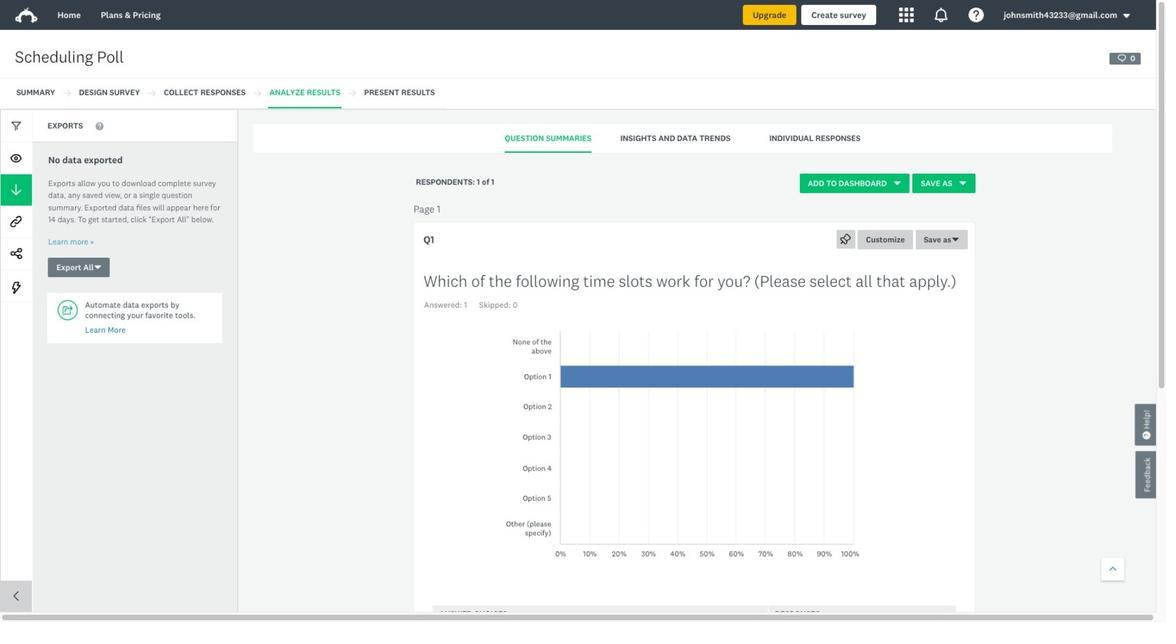Task type: vqa. For each thing, say whether or not it's contained in the screenshot.
third Open menu image from the top of the page
no



Task type: describe. For each thing, give the bounding box(es) containing it.
share icon image
[[11, 248, 22, 259]]

dropdown arrow image
[[1123, 12, 1132, 20]]



Task type: locate. For each thing, give the bounding box(es) containing it.
2 products icon image from the left
[[934, 7, 949, 22]]

products icon image
[[899, 7, 914, 22], [934, 7, 949, 22]]

1 products icon image from the left
[[899, 7, 914, 22]]

help icon image
[[969, 7, 984, 22]]

0 horizontal spatial products icon image
[[899, 7, 914, 22]]

1 horizontal spatial products icon image
[[934, 7, 949, 22]]

surveymonkey logo image
[[15, 7, 37, 23]]



